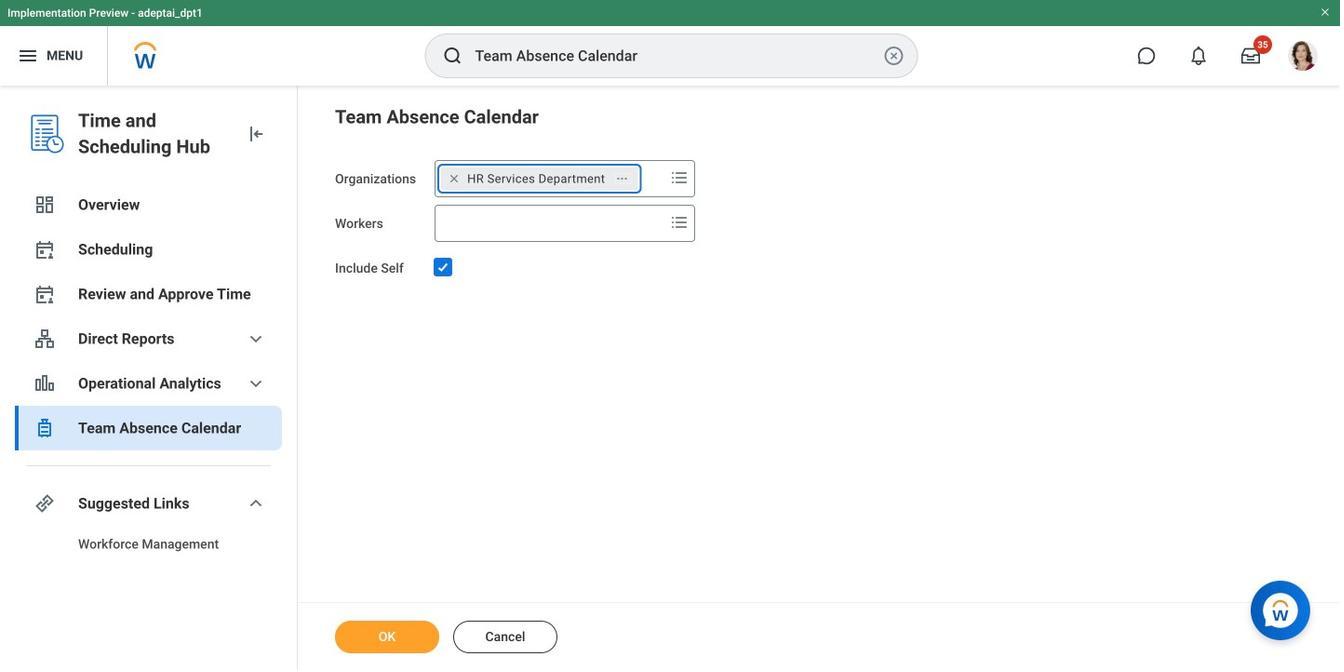 Task type: describe. For each thing, give the bounding box(es) containing it.
2 calendar user solid image from the top
[[34, 283, 56, 305]]

view team image
[[34, 328, 56, 350]]

search image
[[442, 45, 464, 67]]

close environment banner image
[[1320, 7, 1332, 18]]

chart image
[[34, 372, 56, 395]]

notifications large image
[[1190, 47, 1209, 65]]

time and scheduling hub element
[[78, 108, 230, 160]]

related actions image
[[616, 172, 629, 185]]

link image
[[34, 493, 56, 515]]

chevron down small image
[[245, 493, 267, 515]]



Task type: locate. For each thing, give the bounding box(es) containing it.
1 prompts image from the top
[[669, 167, 691, 189]]

2 prompts image from the top
[[669, 211, 691, 234]]

Search Workday  search field
[[475, 35, 879, 76]]

0 vertical spatial prompts image
[[669, 167, 691, 189]]

check small image
[[432, 256, 455, 278]]

calendar user solid image down dashboard icon
[[34, 238, 56, 261]]

1 vertical spatial prompts image
[[669, 211, 691, 234]]

banner
[[0, 0, 1341, 86]]

justify image
[[17, 45, 39, 67]]

transformation import image
[[245, 123, 267, 145]]

navigation pane region
[[0, 86, 298, 670]]

x circle image
[[883, 45, 906, 67]]

0 vertical spatial calendar user solid image
[[34, 238, 56, 261]]

Search field
[[436, 207, 665, 240]]

inbox large image
[[1242, 47, 1261, 65]]

hr services department, press delete to clear value. option
[[442, 168, 638, 190]]

1 vertical spatial calendar user solid image
[[34, 283, 56, 305]]

x small image
[[445, 169, 464, 188]]

profile logan mcneil image
[[1289, 41, 1319, 75]]

dashboard image
[[34, 194, 56, 216]]

calendar user solid image up view team icon
[[34, 283, 56, 305]]

prompts image
[[669, 167, 691, 189], [669, 211, 691, 234]]

calendar user solid image
[[34, 238, 56, 261], [34, 283, 56, 305]]

task timeoff image
[[34, 417, 56, 440]]

1 calendar user solid image from the top
[[34, 238, 56, 261]]

hr services department element
[[468, 170, 606, 187]]



Task type: vqa. For each thing, say whether or not it's contained in the screenshot.
Alex
no



